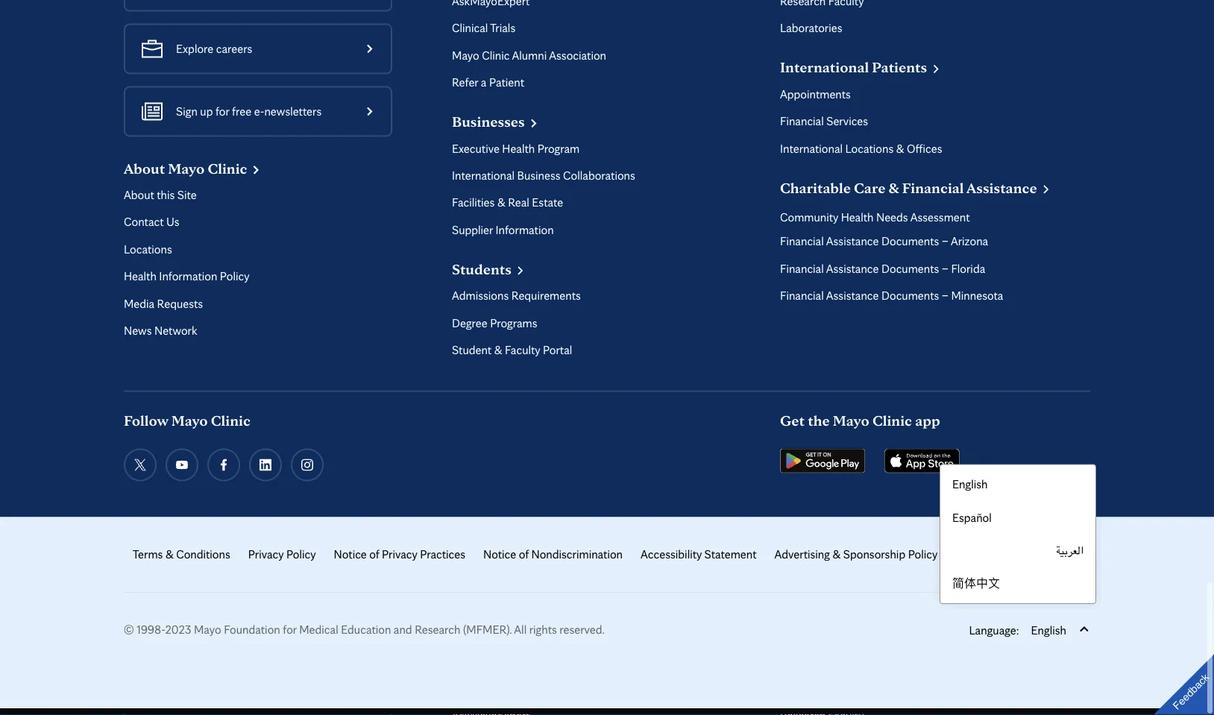 Task type: locate. For each thing, give the bounding box(es) containing it.
Facilities & Real Estate text field
[[452, 202, 563, 217]]

1 horizontal spatial health
[[502, 148, 535, 162]]

documents down financial assistance documents – florida link
[[882, 295, 939, 309]]

0 vertical spatial for
[[215, 111, 229, 125]]

student
[[452, 349, 492, 364]]

information
[[496, 229, 554, 244], [159, 276, 217, 290]]

None text field
[[780, 62, 942, 83], [780, 182, 1052, 203], [780, 62, 942, 83], [780, 182, 1052, 203]]

–
[[942, 241, 949, 255], [942, 268, 949, 282], [942, 295, 949, 309]]

needs
[[876, 217, 908, 231]]

about mayo clinic
[[124, 166, 247, 184]]

& right student
[[494, 349, 502, 364]]

Terms & Conditions text field
[[133, 554, 230, 569]]

international up appointments
[[780, 65, 869, 83]]

research inside text field
[[780, 0, 826, 15]]

research
[[780, 0, 826, 15], [415, 629, 460, 643]]

locations
[[845, 148, 894, 162], [124, 248, 172, 263]]

app
[[915, 418, 940, 436]]

android app on google play image
[[780, 455, 866, 480]]

accessibility statement link
[[641, 554, 757, 569]]

financial assistance documents – florida link
[[780, 268, 985, 283]]

information for about mayo clinic
[[159, 276, 217, 290]]

简体中文 link
[[952, 583, 1000, 598]]

financial services link
[[780, 120, 868, 136]]

accessibility
[[641, 554, 702, 568]]

alumni
[[512, 55, 547, 69]]

notice
[[334, 554, 367, 568], [483, 554, 516, 568]]

notice inside text field
[[334, 554, 367, 568]]

2 about from the top
[[124, 194, 154, 209]]

about for about this site
[[124, 194, 154, 209]]

notice inside text box
[[483, 554, 516, 568]]

florida
[[951, 268, 985, 282]]

practices
[[420, 554, 465, 568]]

assistance down financial assistance documents – florida link
[[826, 295, 879, 309]]

policy inside advertising & sponsorship policy text field
[[908, 554, 938, 568]]

1 vertical spatial documents
[[882, 268, 939, 282]]

for right the up
[[215, 111, 229, 125]]

Privacy Policy text field
[[248, 554, 316, 569]]

locations down services
[[845, 148, 894, 162]]

& left "offices"
[[896, 148, 904, 162]]

assistance down community health needs assessment text box
[[826, 241, 879, 255]]

terms & conditions
[[133, 554, 230, 568]]

1998-
[[137, 629, 165, 643]]

international inside text field
[[452, 175, 515, 189]]

& right care
[[889, 185, 899, 203]]

documents up 'financial assistance documents – minnesota'
[[882, 268, 939, 282]]

international locations & offices link
[[780, 148, 942, 163]]

community health needs assessment link
[[780, 217, 970, 232]]

Sign up for free e-newsletters text field
[[176, 109, 322, 127]]

& left real
[[497, 202, 505, 216]]

notice for notice of nondiscrimination
[[483, 554, 516, 568]]

financial for financial assistance documents – minnesota
[[780, 295, 824, 309]]

& for student & faculty portal
[[494, 349, 502, 364]]

medical
[[299, 629, 338, 643]]

english up español at the right bottom
[[952, 484, 988, 498]]

services
[[826, 120, 868, 135]]

about left this
[[124, 194, 154, 209]]

locations inside text field
[[845, 148, 894, 162]]

1 horizontal spatial notice
[[483, 554, 516, 568]]

documents
[[882, 241, 939, 255], [882, 268, 939, 282], [882, 295, 939, 309]]

1 horizontal spatial privacy
[[382, 554, 417, 568]]

clinical trials
[[452, 27, 515, 42]]

documents down needs
[[882, 241, 939, 255]]

0 vertical spatial information
[[496, 229, 554, 244]]

1 about from the top
[[124, 166, 165, 184]]

mayo inside the about mayo clinic text box
[[168, 166, 205, 184]]

English text field
[[952, 484, 988, 499]]

Refer a Patient text field
[[452, 82, 524, 97]]

international inside text field
[[780, 148, 843, 162]]

– for arizona
[[942, 241, 949, 255]]

notice right practices
[[483, 554, 516, 568]]

explore careers
[[176, 48, 252, 63]]

& right terms
[[165, 554, 174, 568]]

real
[[508, 202, 529, 216]]

0 horizontal spatial privacy
[[248, 554, 284, 568]]

1 vertical spatial faculty
[[505, 349, 540, 364]]

research up laboratories
[[780, 0, 826, 15]]

sign up for free e-newsletters link
[[124, 93, 434, 143]]

1 vertical spatial locations
[[124, 248, 172, 263]]

– for minnesota
[[942, 295, 949, 309]]

1 vertical spatial health
[[841, 217, 874, 231]]

health up business
[[502, 148, 535, 162]]

1 vertical spatial english
[[1031, 630, 1066, 644]]

2 documents from the top
[[882, 268, 939, 282]]

0 horizontal spatial notice
[[334, 554, 367, 568]]

– left florida
[[942, 268, 949, 282]]

– left arizona at top
[[942, 241, 949, 255]]

&
[[896, 148, 904, 162], [889, 185, 899, 203], [497, 202, 505, 216], [494, 349, 502, 364], [165, 554, 174, 568], [833, 554, 841, 568]]

financial assistance documents – arizona link
[[780, 241, 988, 256]]

documents for florida
[[882, 268, 939, 282]]

1 horizontal spatial information
[[496, 229, 554, 244]]

international down "financial services" link
[[780, 148, 843, 162]]

mayo clinic alumni association link
[[452, 55, 606, 70]]

askmayoexpert
[[452, 0, 530, 15]]

education
[[341, 629, 391, 643]]

1 documents from the top
[[882, 241, 939, 255]]

about up about this site
[[124, 166, 165, 184]]

1 horizontal spatial policy
[[286, 554, 316, 568]]

2 – from the top
[[942, 268, 949, 282]]

0 horizontal spatial locations
[[124, 248, 172, 263]]

english inside 'dropdown button'
[[1031, 630, 1066, 644]]

2 vertical spatial health
[[124, 276, 156, 290]]

financial assistance documents – minnesota link
[[780, 295, 1003, 310]]

care
[[854, 185, 886, 203]]

of inside text box
[[519, 554, 529, 568]]

admissions requirements link
[[452, 295, 581, 310]]

sponsorship
[[843, 554, 905, 568]]

of inside text field
[[369, 554, 379, 568]]

0 horizontal spatial research
[[415, 629, 460, 643]]

a
[[481, 82, 487, 96]]

español link
[[952, 517, 992, 532]]

financial inside text box
[[780, 295, 824, 309]]

1 vertical spatial information
[[159, 276, 217, 290]]

2 horizontal spatial policy
[[908, 554, 938, 568]]

and
[[394, 629, 412, 643]]

1 vertical spatial about
[[124, 194, 154, 209]]

– inside financial assistance documents – minnesota text box
[[942, 295, 949, 309]]

of left practices
[[369, 554, 379, 568]]

facilities & real estate link
[[452, 202, 563, 217]]

& inside text box
[[497, 202, 505, 216]]

0 horizontal spatial for
[[215, 111, 229, 125]]

Community Health Needs Assessment text field
[[780, 217, 970, 232]]

1 horizontal spatial for
[[283, 629, 297, 643]]

About Mayo Clinic text field
[[124, 163, 262, 184]]

information inside text field
[[159, 276, 217, 290]]

health up media
[[124, 276, 156, 290]]

for
[[215, 111, 229, 125], [283, 629, 297, 643]]

3 documents from the top
[[882, 295, 939, 309]]

faculty
[[828, 0, 864, 15], [505, 349, 540, 364]]

2 vertical spatial –
[[942, 295, 949, 309]]

& for facilities & real estate
[[497, 202, 505, 216]]

1 horizontal spatial of
[[519, 554, 529, 568]]

notice right privacy policy
[[334, 554, 367, 568]]

assistance inside text box
[[826, 295, 879, 309]]

& inside "text field"
[[165, 554, 174, 568]]

information up requests
[[159, 276, 217, 290]]

2 vertical spatial international
[[452, 175, 515, 189]]

rights
[[529, 629, 557, 643]]

of for nondiscrimination
[[519, 554, 529, 568]]

this
[[157, 194, 175, 209]]

1 – from the top
[[942, 241, 949, 255]]

executive
[[452, 148, 500, 162]]

Supplier Information text field
[[452, 229, 554, 244]]

0 vertical spatial health
[[502, 148, 535, 162]]

mayo up refer
[[452, 55, 479, 69]]

follow mayo clinic
[[124, 418, 250, 436]]

0 horizontal spatial policy
[[220, 276, 249, 290]]

locations down contact us text box
[[124, 248, 172, 263]]

health for executive
[[502, 148, 535, 162]]

size 16 image
[[1078, 630, 1090, 644]]

for left medical
[[283, 629, 297, 643]]

all
[[514, 629, 527, 643]]

student & faculty portal link
[[452, 349, 572, 364]]

1 horizontal spatial faculty
[[828, 0, 864, 15]]

health down care
[[841, 217, 874, 231]]

apple download on the app store image
[[884, 455, 960, 480]]

简体中文 text field
[[952, 583, 1000, 598]]

0 vertical spatial documents
[[882, 241, 939, 255]]

documents inside text box
[[882, 295, 939, 309]]

Mayo Clinic Alumni Association text field
[[452, 55, 606, 70]]

1 vertical spatial for
[[283, 629, 297, 643]]

financial assistance documents – florida
[[780, 268, 985, 282]]

financial for financial assistance documents – florida
[[780, 268, 824, 282]]

1 horizontal spatial research
[[780, 0, 826, 15]]

0 horizontal spatial english
[[952, 484, 988, 498]]

Clinical Trials text field
[[452, 27, 515, 43]]

about
[[124, 166, 165, 184], [124, 194, 154, 209]]

askmayoexpert link
[[452, 0, 530, 15]]

for inside sign up for free e-newsletters text box
[[215, 111, 229, 125]]

Businesses text field
[[452, 116, 540, 137]]

explore careers link
[[124, 30, 434, 81]]

admissions requirements
[[452, 295, 581, 309]]

international down executive
[[452, 175, 515, 189]]

assistance up arizona at top
[[967, 185, 1037, 203]]

1 vertical spatial –
[[942, 268, 949, 282]]

Executive Health Program text field
[[452, 148, 580, 163]]

العربية text field
[[1056, 550, 1084, 565]]

2 vertical spatial documents
[[882, 295, 939, 309]]

2 notice from the left
[[483, 554, 516, 568]]

– inside financial assistance documents – florida text box
[[942, 268, 949, 282]]

clinic
[[482, 55, 510, 69], [208, 166, 247, 184], [211, 418, 250, 436], [873, 418, 912, 436]]

assistance for financial assistance documents – arizona
[[826, 241, 879, 255]]

– left minnesota
[[942, 295, 949, 309]]

assistance down financial assistance documents – arizona text box on the right top of the page
[[826, 268, 879, 282]]

0 horizontal spatial health
[[124, 276, 156, 290]]

privacy right conditions
[[248, 554, 284, 568]]

assistance
[[967, 185, 1037, 203], [826, 241, 879, 255], [826, 268, 879, 282], [826, 295, 879, 309]]

0 vertical spatial english
[[952, 484, 988, 498]]

3 – from the top
[[942, 295, 949, 309]]

financial for financial assistance documents – arizona
[[780, 241, 824, 255]]

privacy left practices
[[382, 554, 417, 568]]

assistance for financial assistance documents – minnesota
[[826, 295, 879, 309]]

documents for arizona
[[882, 241, 939, 255]]

2 of from the left
[[519, 554, 529, 568]]

1 notice from the left
[[334, 554, 367, 568]]

health
[[502, 148, 535, 162], [841, 217, 874, 231], [124, 276, 156, 290]]

contact us
[[124, 221, 179, 236]]

Appointments text field
[[780, 93, 851, 109]]

faculty down programs
[[505, 349, 540, 364]]

get
[[780, 418, 805, 436]]

offices
[[907, 148, 942, 162]]

0 vertical spatial about
[[124, 166, 165, 184]]

2 horizontal spatial health
[[841, 217, 874, 231]]

0 vertical spatial research
[[780, 0, 826, 15]]

0 vertical spatial locations
[[845, 148, 894, 162]]

facilities
[[452, 202, 495, 216]]

International Business Collaborations text field
[[452, 175, 635, 190]]

faculty up laboratories
[[828, 0, 864, 15]]

1 vertical spatial international
[[780, 148, 843, 162]]

newsletters
[[264, 111, 322, 125]]

information inside text box
[[496, 229, 554, 244]]

0 vertical spatial –
[[942, 241, 949, 255]]

– inside financial assistance documents – arizona text box
[[942, 241, 949, 255]]

english inside the language: element
[[952, 484, 988, 498]]

health inside text box
[[841, 217, 874, 231]]

appointments
[[780, 93, 851, 108]]

international for international locations & offices
[[780, 148, 843, 162]]

& right advertising
[[833, 554, 841, 568]]

information down real
[[496, 229, 554, 244]]

1 privacy from the left
[[248, 554, 284, 568]]

1 of from the left
[[369, 554, 379, 568]]

0 horizontal spatial information
[[159, 276, 217, 290]]

2 privacy from the left
[[382, 554, 417, 568]]

News Network text field
[[124, 330, 197, 345]]

mayo up site
[[168, 166, 205, 184]]

policy
[[220, 276, 249, 290], [286, 554, 316, 568], [908, 554, 938, 568]]

community health needs assessment
[[780, 217, 970, 231]]

clinical trials link
[[452, 27, 515, 43]]

english left size 16 image
[[1031, 630, 1066, 644]]

0 vertical spatial international
[[780, 65, 869, 83]]

clinic inside mayo clinic alumni association text field
[[482, 55, 510, 69]]

financial inside "text field"
[[780, 120, 824, 135]]

0 horizontal spatial of
[[369, 554, 379, 568]]

collaborations
[[563, 175, 635, 189]]

1 horizontal spatial english
[[1031, 630, 1066, 644]]

of left nondiscrimination
[[519, 554, 529, 568]]

of
[[369, 554, 379, 568], [519, 554, 529, 568]]

research right and
[[415, 629, 460, 643]]

locations link
[[124, 248, 172, 264]]

1 horizontal spatial locations
[[845, 148, 894, 162]]



Task type: describe. For each thing, give the bounding box(es) containing it.
patient
[[489, 82, 524, 96]]

Student & Faculty Portal text field
[[452, 349, 572, 364]]

english link
[[952, 484, 988, 499]]

clinic inside the about mayo clinic text box
[[208, 166, 247, 184]]

Admissions Requirements text field
[[452, 295, 581, 310]]

conditions
[[176, 554, 230, 568]]

international locations & offices
[[780, 148, 942, 162]]

mayo right 2023
[[194, 629, 221, 643]]

research faculty link
[[780, 0, 864, 15]]

Media Requests text field
[[124, 303, 203, 318]]

students
[[452, 267, 515, 285]]

Locations text field
[[124, 248, 172, 264]]

supplier information link
[[452, 229, 554, 244]]

information for businesses
[[496, 229, 554, 244]]

arizona
[[951, 241, 988, 255]]

Financial Assistance Documents – Minnesota text field
[[780, 295, 1003, 310]]

admissions
[[452, 295, 509, 309]]

简体中文
[[952, 583, 1000, 598]]

notice of privacy practices
[[334, 554, 465, 568]]

follow
[[124, 418, 168, 436]]

estate
[[532, 202, 563, 216]]

network
[[154, 330, 197, 344]]

financial assistance documents – arizona
[[780, 241, 988, 255]]

laboratories link
[[780, 27, 842, 43]]

laboratories
[[780, 27, 842, 42]]

us
[[166, 221, 179, 236]]

careers
[[216, 48, 252, 63]]

language:
[[969, 630, 1019, 644]]

research faculty
[[780, 0, 864, 15]]

explore
[[176, 48, 213, 63]]

2023
[[165, 629, 191, 643]]

site
[[177, 194, 197, 209]]

Financial Assistance Documents – Florida text field
[[780, 268, 985, 283]]

get the mayo clinic app
[[780, 418, 940, 436]]

health for community
[[841, 217, 874, 231]]

contact
[[124, 221, 164, 236]]

Financial Assistance Documents – Arizona text field
[[780, 241, 988, 256]]

español
[[952, 517, 992, 531]]

© 1998-2023 mayo foundation for medical education and research (mfmer). all rights reserved.
[[124, 629, 605, 643]]

mayo right follow
[[171, 418, 208, 436]]

Degree Programs text field
[[452, 322, 537, 337]]

foundation
[[224, 629, 280, 643]]

community
[[780, 217, 838, 231]]

policy inside health information policy text field
[[220, 276, 249, 290]]

statement
[[704, 554, 757, 568]]

advertising
[[775, 554, 830, 568]]

appointments link
[[780, 93, 851, 109]]

students link
[[452, 264, 527, 286]]

privacy policy
[[248, 554, 316, 568]]

up
[[200, 111, 213, 125]]

executive health program
[[452, 148, 580, 162]]

feedback
[[1171, 672, 1211, 713]]

notice of nondiscrimination
[[483, 554, 623, 568]]

media requests link
[[124, 303, 203, 318]]

about this site link
[[124, 194, 197, 209]]

Students text field
[[452, 264, 527, 285]]

media
[[124, 303, 154, 317]]

(mfmer).
[[463, 629, 512, 643]]

business
[[517, 175, 561, 189]]

Notice of Nondiscrimination text field
[[483, 554, 623, 569]]

facilities & real estate
[[452, 202, 563, 216]]

Explore careers text field
[[176, 46, 252, 64]]

Financial Services text field
[[780, 120, 868, 136]]

About this Site text field
[[124, 194, 197, 209]]

about mayo clinic link
[[124, 163, 262, 185]]

nondiscrimination
[[531, 554, 623, 568]]

refer a patient link
[[452, 82, 524, 97]]

advertising & sponsorship policy link
[[775, 554, 938, 569]]

mayo inside mayo clinic alumni association text field
[[452, 55, 479, 69]]

Research Faculty text field
[[780, 0, 864, 15]]

secondary element
[[0, 0, 1214, 524]]

العربية link
[[1056, 550, 1084, 565]]

the
[[808, 418, 830, 436]]

executive health program link
[[452, 148, 580, 163]]

programs
[[490, 322, 537, 337]]

about for about mayo clinic
[[124, 166, 165, 184]]

assistance for financial assistance documents – florida
[[826, 268, 879, 282]]

& for terms & conditions
[[165, 554, 174, 568]]

refer a patient
[[452, 82, 524, 96]]

العربية
[[1056, 550, 1084, 564]]

Advertising & Sponsorship Policy text field
[[775, 554, 938, 569]]

news
[[124, 330, 152, 344]]

refer
[[452, 82, 478, 96]]

0 horizontal spatial faculty
[[505, 349, 540, 364]]

advertising & sponsorship policy
[[775, 554, 938, 568]]

1 vertical spatial research
[[415, 629, 460, 643]]

Notice of Privacy Practices text field
[[334, 554, 465, 569]]

requirements
[[511, 295, 581, 309]]

degree
[[452, 322, 488, 337]]

health information policy
[[124, 276, 249, 290]]

financial for financial services
[[780, 120, 824, 135]]

requests
[[157, 303, 203, 317]]

Laboratories text field
[[780, 27, 842, 43]]

Contact Us text field
[[124, 221, 179, 236]]

Español text field
[[952, 517, 992, 532]]

language: element
[[940, 472, 1096, 610]]

international business collaborations
[[452, 175, 635, 189]]

documents for minnesota
[[882, 295, 939, 309]]

Health Information Policy text field
[[124, 276, 249, 291]]

terms
[[133, 554, 163, 568]]

International Locations & Offices text field
[[780, 148, 942, 163]]

e-
[[254, 111, 264, 125]]

& for advertising & sponsorship policy
[[833, 554, 841, 568]]

student & faculty portal
[[452, 349, 572, 364]]

contact us link
[[124, 221, 179, 236]]

international for international
[[780, 65, 869, 83]]

international for international business collaborations
[[452, 175, 515, 189]]

free
[[232, 111, 251, 125]]

& inside text field
[[896, 148, 904, 162]]

sign
[[176, 111, 198, 125]]

reserved.
[[560, 629, 605, 643]]

notice for notice of privacy practices
[[334, 554, 367, 568]]

AskMayoExpert text field
[[452, 0, 530, 15]]

association
[[549, 55, 606, 69]]

of for privacy
[[369, 554, 379, 568]]

program
[[537, 148, 580, 162]]

mayo right the
[[833, 418, 869, 436]]

Accessibility Statement text field
[[641, 554, 757, 569]]

– for florida
[[942, 268, 949, 282]]

0 vertical spatial faculty
[[828, 0, 864, 15]]

policy inside privacy policy text field
[[286, 554, 316, 568]]



Task type: vqa. For each thing, say whether or not it's contained in the screenshot.
main content containing Find a drug by its first letter
no



